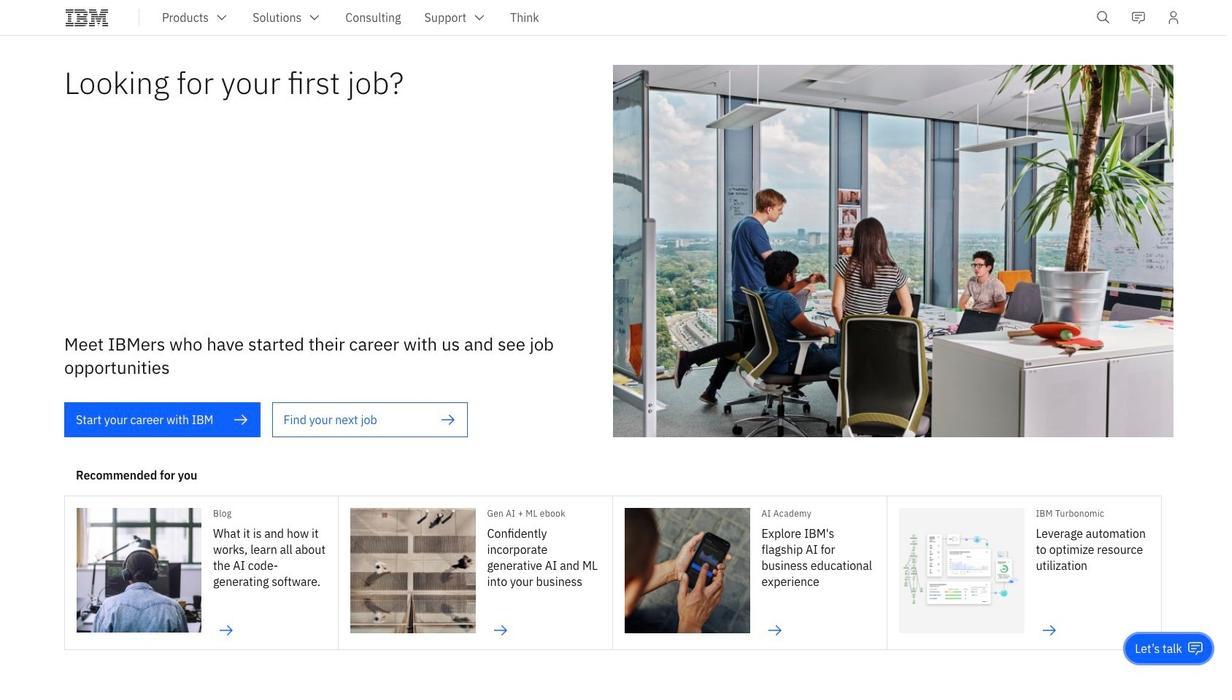 Task type: locate. For each thing, give the bounding box(es) containing it.
let's talk element
[[1135, 642, 1182, 658]]



